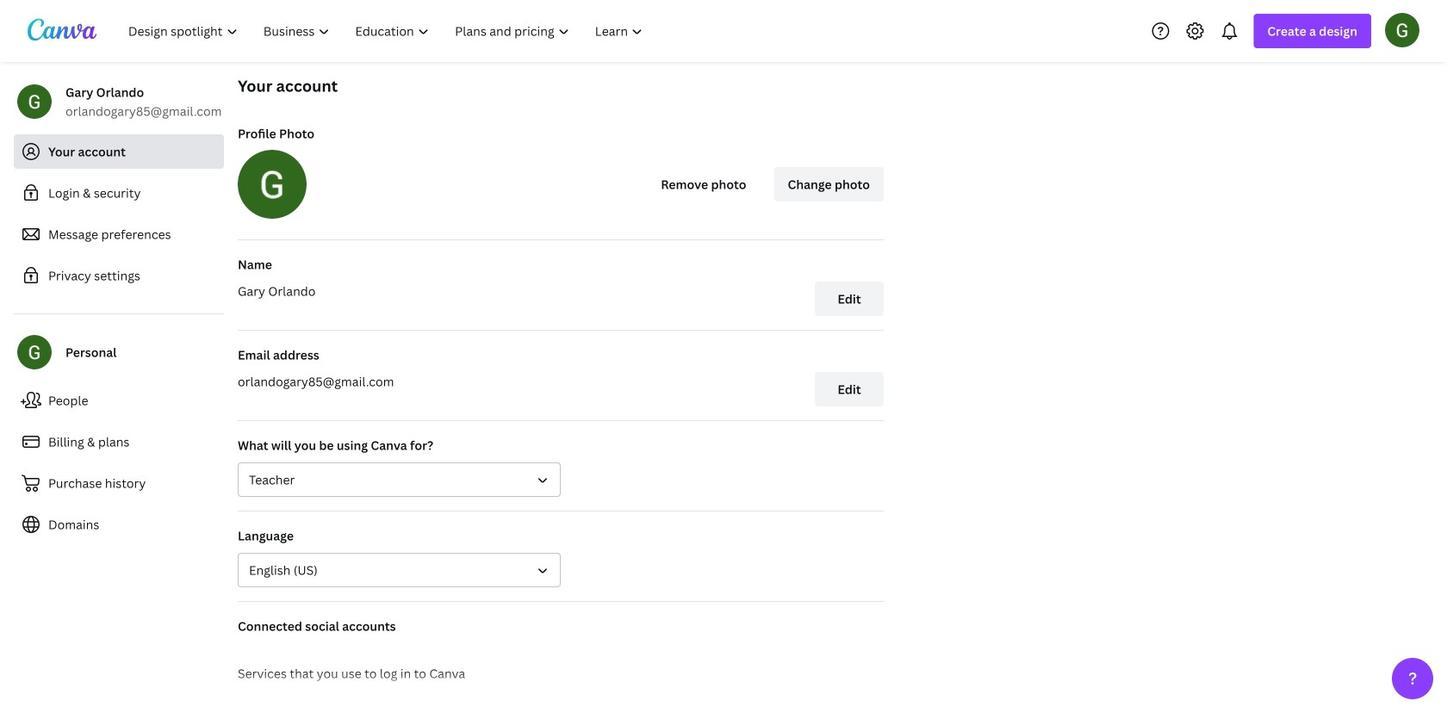 Task type: describe. For each thing, give the bounding box(es) containing it.
Language: English (US) button
[[238, 553, 561, 587]]



Task type: locate. For each thing, give the bounding box(es) containing it.
top level navigation element
[[117, 14, 658, 48]]

None button
[[238, 463, 561, 497]]

gary orlando image
[[1385, 13, 1420, 47]]



Task type: vqa. For each thing, say whether or not it's contained in the screenshot.
education-
no



